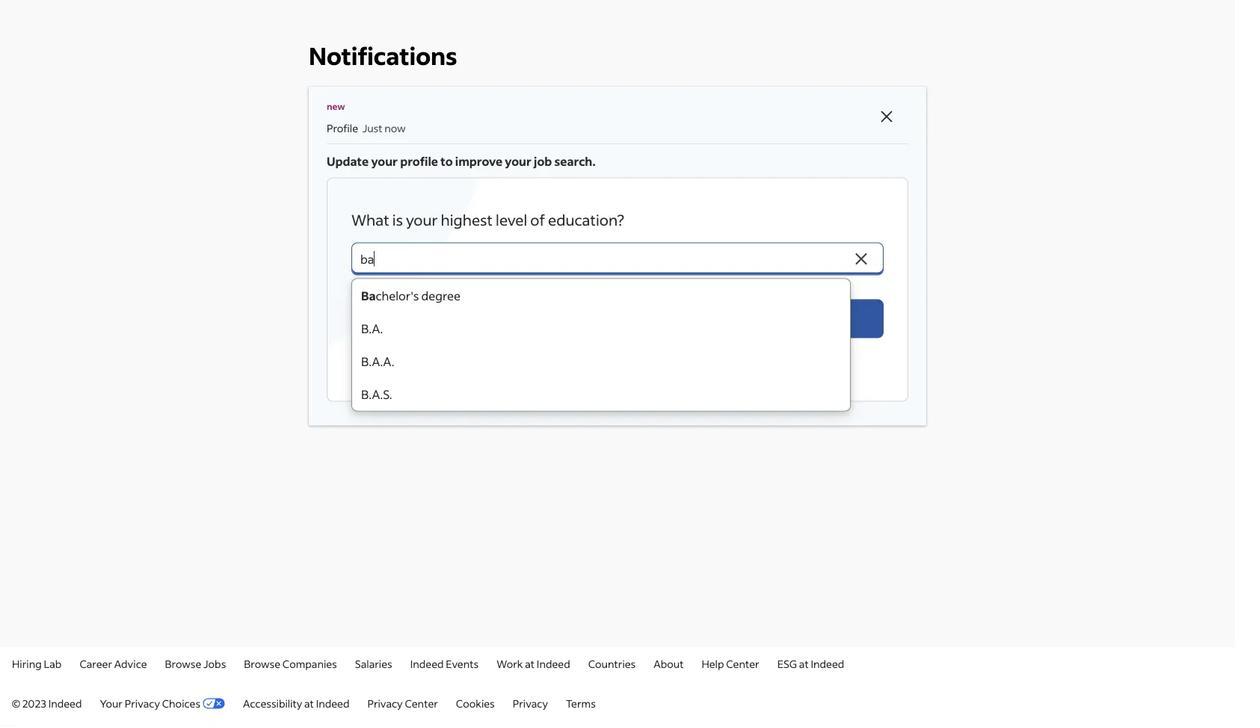 Task type: locate. For each thing, give the bounding box(es) containing it.
notifications main content
[[0, 0, 1236, 648]]

cookies
[[456, 697, 495, 711]]

what is your highest level of education?
[[352, 210, 625, 229]]

accessibility at indeed link
[[243, 697, 350, 711]]

browse jobs
[[165, 657, 226, 671]]

2 horizontal spatial your
[[505, 153, 532, 169]]

companies
[[283, 657, 337, 671]]

esg
[[778, 657, 797, 671]]

about link
[[654, 657, 684, 671]]

center down "indeed events" on the bottom of page
[[405, 697, 438, 711]]

career advice link
[[80, 657, 147, 671]]

profile
[[400, 153, 438, 169]]

2 horizontal spatial at
[[799, 657, 809, 671]]

indeed down companies at left bottom
[[316, 697, 350, 711]]

dismiss profile from just now notification image
[[878, 108, 896, 126]]

your left profile
[[371, 153, 398, 169]]

work at indeed link
[[497, 657, 570, 671]]

list box
[[352, 279, 851, 412]]

jobs
[[204, 657, 226, 671]]

0 horizontal spatial at
[[304, 697, 314, 711]]

center right help
[[726, 657, 760, 671]]

indeed right the work
[[537, 657, 570, 671]]

indeed
[[410, 657, 444, 671], [537, 657, 570, 671], [811, 657, 845, 671], [48, 697, 82, 711], [316, 697, 350, 711]]

browse for browse jobs
[[165, 657, 201, 671]]

0 horizontal spatial browse
[[165, 657, 201, 671]]

indeed for work at indeed
[[537, 657, 570, 671]]

browse
[[165, 657, 201, 671], [244, 657, 281, 671]]

salaries link
[[355, 657, 392, 671]]

your left "job"
[[505, 153, 532, 169]]

1 horizontal spatial at
[[525, 657, 535, 671]]

at for accessibility
[[304, 697, 314, 711]]

at for esg
[[799, 657, 809, 671]]

2 privacy from the left
[[368, 697, 403, 711]]

indeed for esg at indeed
[[811, 657, 845, 671]]

1 browse from the left
[[165, 657, 201, 671]]

salaries
[[355, 657, 392, 671]]

esg at indeed link
[[778, 657, 845, 671]]

help
[[702, 657, 724, 671]]

1 horizontal spatial privacy
[[368, 697, 403, 711]]

is
[[392, 210, 403, 229]]

work
[[497, 657, 523, 671]]

now
[[385, 121, 406, 135]]

lab
[[44, 657, 62, 671]]

at right the work
[[525, 657, 535, 671]]

work at indeed
[[497, 657, 570, 671]]

hiring lab link
[[12, 657, 62, 671]]

chelor's
[[376, 288, 419, 303]]

center for privacy center
[[405, 697, 438, 711]]

privacy right your
[[125, 697, 160, 711]]

privacy
[[125, 697, 160, 711], [368, 697, 403, 711], [513, 697, 548, 711]]

browse up accessibility
[[244, 657, 281, 671]]

at for work
[[525, 657, 535, 671]]

your
[[371, 153, 398, 169], [505, 153, 532, 169], [406, 210, 438, 229]]

update your profile to improve your job search.
[[327, 153, 596, 169]]

indeed events
[[410, 657, 479, 671]]

at right esg
[[799, 657, 809, 671]]

indeed for accessibility at indeed
[[316, 697, 350, 711]]

b.a.
[[361, 321, 383, 336]]

career advice
[[80, 657, 147, 671]]

about
[[654, 657, 684, 671]]

1 horizontal spatial browse
[[244, 657, 281, 671]]

job
[[534, 153, 552, 169]]

notifications
[[309, 40, 457, 71]]

©
[[12, 697, 20, 711]]

1 vertical spatial center
[[405, 697, 438, 711]]

browse companies link
[[244, 657, 337, 671]]

your privacy choices link
[[100, 697, 225, 711]]

choices
[[162, 697, 201, 711]]

2 horizontal spatial privacy
[[513, 697, 548, 711]]

hiring lab
[[12, 657, 62, 671]]

indeed right esg
[[811, 657, 845, 671]]

your right is
[[406, 210, 438, 229]]

3 privacy from the left
[[513, 697, 548, 711]]

2 browse from the left
[[244, 657, 281, 671]]

center
[[726, 657, 760, 671], [405, 697, 438, 711]]

0 vertical spatial center
[[726, 657, 760, 671]]

countries link
[[588, 657, 636, 671]]

browse left jobs
[[165, 657, 201, 671]]

indeed for © 2023 indeed
[[48, 697, 82, 711]]

privacy center
[[368, 697, 438, 711]]

0 horizontal spatial center
[[405, 697, 438, 711]]

privacy down work at indeed link
[[513, 697, 548, 711]]

help center link
[[702, 657, 760, 671]]

highest
[[441, 210, 493, 229]]

indeed right 2023
[[48, 697, 82, 711]]

at right accessibility
[[304, 697, 314, 711]]

privacy link
[[513, 697, 548, 711]]

events
[[446, 657, 479, 671]]

list box containing ba
[[352, 279, 851, 412]]

privacy down "salaries" link
[[368, 697, 403, 711]]

1 horizontal spatial center
[[726, 657, 760, 671]]

at
[[525, 657, 535, 671], [799, 657, 809, 671], [304, 697, 314, 711]]

what
[[352, 210, 389, 229]]

0 horizontal spatial privacy
[[125, 697, 160, 711]]



Task type: vqa. For each thing, say whether or not it's contained in the screenshot.
third privacy from right
yes



Task type: describe. For each thing, give the bounding box(es) containing it.
education?
[[548, 210, 625, 229]]

advice
[[114, 657, 147, 671]]

to
[[441, 153, 453, 169]]

indeed left events
[[410, 657, 444, 671]]

career
[[80, 657, 112, 671]]

new
[[327, 100, 345, 112]]

hiring
[[12, 657, 42, 671]]

terms
[[566, 697, 596, 711]]

level
[[496, 210, 527, 229]]

just
[[362, 121, 383, 135]]

search.
[[555, 153, 596, 169]]

browse companies
[[244, 657, 337, 671]]

help center
[[702, 657, 760, 671]]

privacy for privacy center
[[368, 697, 403, 711]]

degree
[[421, 288, 461, 303]]

© 2023 indeed
[[12, 697, 82, 711]]

accessibility
[[243, 697, 302, 711]]

1 privacy from the left
[[125, 697, 160, 711]]

profile
[[327, 121, 358, 135]]

b.a.s.
[[361, 387, 392, 402]]

0 horizontal spatial your
[[371, 153, 398, 169]]

privacy center link
[[368, 697, 438, 711]]

accessibility at indeed
[[243, 697, 350, 711]]

cookies link
[[456, 697, 495, 711]]

countries
[[588, 657, 636, 671]]

2023
[[22, 697, 46, 711]]

center for help center
[[726, 657, 760, 671]]

profile just now
[[327, 121, 406, 135]]

indeed events link
[[410, 657, 479, 671]]

What is your highest level of education? field
[[352, 243, 851, 276]]

terms link
[[566, 697, 596, 711]]

browse jobs link
[[165, 657, 226, 671]]

improve
[[455, 153, 503, 169]]

browse for browse companies
[[244, 657, 281, 671]]

1 horizontal spatial your
[[406, 210, 438, 229]]

privacy for privacy link at left
[[513, 697, 548, 711]]

ba chelor's degree
[[361, 288, 461, 303]]

your privacy choices
[[100, 697, 201, 711]]

ba
[[361, 288, 376, 303]]

update
[[327, 153, 369, 169]]

of
[[530, 210, 545, 229]]

esg at indeed
[[778, 657, 845, 671]]

your
[[100, 697, 123, 711]]

b.a.a.
[[361, 354, 395, 369]]



